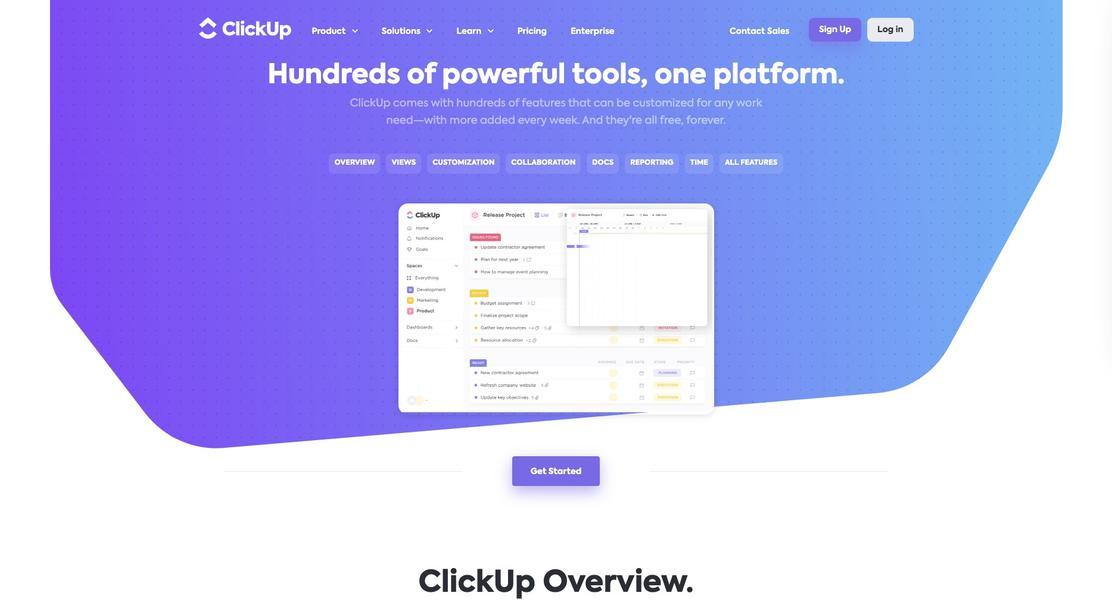 Task type: vqa. For each thing, say whether or not it's contained in the screenshot.
this link link
no



Task type: describe. For each thing, give the bounding box(es) containing it.
sign up button
[[809, 18, 861, 42]]

up
[[840, 25, 851, 34]]

of inside the clickup comes with hundreds of features that can be customized for any work need—with more added every week. and they're all free, forever.
[[508, 98, 519, 109]]

comes
[[393, 98, 428, 109]]

learn button
[[457, 1, 494, 59]]

product
[[312, 27, 346, 36]]

product button
[[312, 1, 358, 59]]

reporting
[[630, 160, 674, 167]]

can
[[594, 98, 614, 109]]

clickup for clickup comes with hundreds of features that can be customized for any work need—with more added every week. and they're all free, forever.
[[350, 98, 391, 109]]

be
[[617, 98, 630, 109]]

docs link
[[587, 154, 619, 174]]

0 vertical spatial of
[[407, 63, 436, 89]]

need—with
[[386, 116, 447, 126]]

enterprise
[[571, 27, 615, 36]]

get started
[[531, 468, 582, 477]]

pricing
[[517, 27, 547, 36]]

customization link
[[427, 154, 500, 174]]

get started link
[[512, 457, 600, 487]]

sign
[[819, 25, 838, 34]]

started
[[549, 468, 582, 477]]

get
[[531, 468, 547, 477]]

clickup for clickup         overview.
[[419, 570, 535, 599]]

overview
[[334, 160, 375, 167]]

clickup         overview.
[[419, 570, 694, 599]]

tools,
[[572, 63, 648, 89]]

contact
[[730, 27, 765, 36]]

more
[[450, 116, 478, 126]]

learn
[[457, 27, 481, 36]]

for
[[697, 98, 712, 109]]

any
[[714, 98, 734, 109]]

sign up
[[819, 25, 851, 34]]

one
[[655, 63, 707, 89]]

features inside the clickup comes with hundreds of features that can be customized for any work need—with more added every week. and they're all free, forever.
[[522, 98, 566, 109]]

pricing link
[[517, 1, 547, 59]]

solutions
[[382, 27, 421, 36]]

with
[[431, 98, 454, 109]]



Task type: locate. For each thing, give the bounding box(es) containing it.
all features link
[[720, 154, 783, 174]]

hundreds
[[268, 63, 400, 89]]

clickup inside the clickup comes with hundreds of features that can be customized for any work need—with more added every week. and they're all free, forever.
[[350, 98, 391, 109]]

1 horizontal spatial clickup
[[419, 570, 535, 599]]

log in
[[878, 25, 903, 34]]

contact sales link
[[730, 1, 790, 59]]

features
[[522, 98, 566, 109], [741, 160, 778, 167]]

customized
[[633, 98, 694, 109]]

features inside all features link
[[741, 160, 778, 167]]

0 vertical spatial clickup
[[350, 98, 391, 109]]

in
[[896, 25, 903, 34]]

work
[[736, 98, 762, 109]]

1 vertical spatial of
[[508, 98, 519, 109]]

all
[[645, 116, 657, 126]]

overview.
[[543, 570, 694, 599]]

solutions button
[[382, 1, 433, 59]]

customization
[[433, 160, 495, 167]]

time link
[[685, 154, 714, 174]]

every
[[518, 116, 547, 126]]

that
[[568, 98, 591, 109]]

of up comes
[[407, 63, 436, 89]]

views link
[[386, 154, 421, 174]]

log in link
[[867, 18, 914, 42]]

0 horizontal spatial clickup
[[350, 98, 391, 109]]

contact sales
[[730, 27, 790, 36]]

time
[[690, 160, 708, 167]]

forever.
[[686, 116, 726, 126]]

list
[[312, 1, 730, 59]]

1 horizontal spatial features
[[741, 160, 778, 167]]

overview link
[[329, 154, 380, 174]]

week.
[[550, 116, 580, 126]]

and
[[582, 116, 603, 126]]

features up every
[[522, 98, 566, 109]]

of up added at the left top of the page
[[508, 98, 519, 109]]

hundreds of powerful tools, one platform.
[[268, 63, 845, 89]]

log
[[878, 25, 894, 34]]

0 horizontal spatial features
[[522, 98, 566, 109]]

platform.
[[713, 63, 845, 89]]

clickup comes with hundreds of features that can be customized for any work need—with more added every week. and they're all free, forever.
[[350, 98, 762, 126]]

free,
[[660, 116, 684, 126]]

enterprise link
[[571, 1, 615, 59]]

1 vertical spatial clickup
[[419, 570, 535, 599]]

collaboration
[[511, 160, 576, 167]]

1 horizontal spatial of
[[508, 98, 519, 109]]

0 vertical spatial features
[[522, 98, 566, 109]]

powerful
[[442, 63, 566, 89]]

list containing product
[[312, 1, 730, 59]]

clickup
[[350, 98, 391, 109], [419, 570, 535, 599]]

all
[[725, 160, 739, 167]]

collaboration link
[[506, 154, 581, 174]]

docs
[[592, 160, 614, 167]]

views
[[392, 160, 416, 167]]

of
[[407, 63, 436, 89], [508, 98, 519, 109]]

1 vertical spatial features
[[741, 160, 778, 167]]

0 horizontal spatial of
[[407, 63, 436, 89]]

reporting link
[[625, 154, 679, 174]]

features right all
[[741, 160, 778, 167]]

they're
[[606, 116, 642, 126]]

sales
[[767, 27, 790, 36]]

hundreds
[[457, 98, 506, 109]]

added
[[480, 116, 515, 126]]

all features
[[725, 160, 778, 167]]

main navigation element
[[312, 1, 914, 59]]



